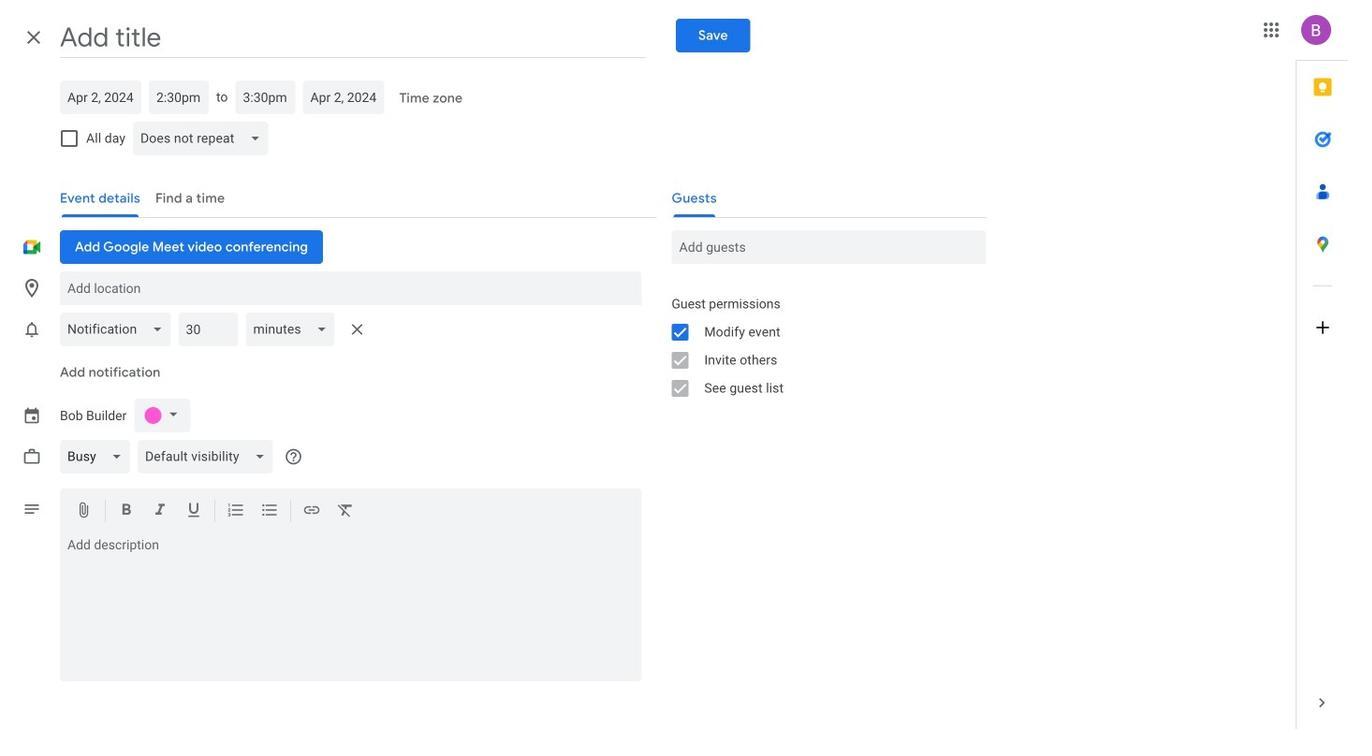 Task type: locate. For each thing, give the bounding box(es) containing it.
Description text field
[[60, 537, 642, 678]]

remove formatting image
[[336, 501, 355, 523]]

group
[[657, 290, 986, 403]]

tab list
[[1297, 61, 1348, 677]]

Minutes in advance for notification number field
[[186, 313, 231, 346]]

bulleted list image
[[260, 501, 279, 523]]

None field
[[133, 116, 276, 161], [60, 307, 178, 352], [246, 307, 342, 352], [60, 434, 137, 479], [137, 434, 280, 479], [133, 116, 276, 161], [60, 307, 178, 352], [246, 307, 342, 352], [60, 434, 137, 479], [137, 434, 280, 479]]

Title text field
[[60, 17, 646, 58]]

Start date text field
[[67, 81, 134, 114]]

Guests text field
[[679, 230, 979, 264]]

underline image
[[184, 501, 203, 523]]



Task type: vqa. For each thing, say whether or not it's contained in the screenshot.
left 11
no



Task type: describe. For each thing, give the bounding box(es) containing it.
numbered list image
[[227, 501, 245, 523]]

End time text field
[[243, 81, 288, 114]]

Add location text field
[[67, 272, 634, 305]]

formatting options toolbar
[[60, 489, 642, 534]]

italic image
[[151, 501, 169, 523]]

bold image
[[117, 501, 136, 523]]

Start time text field
[[156, 81, 201, 114]]

insert link image
[[302, 501, 321, 523]]

30 minutes before element
[[60, 307, 372, 352]]

End date text field
[[310, 81, 377, 114]]



